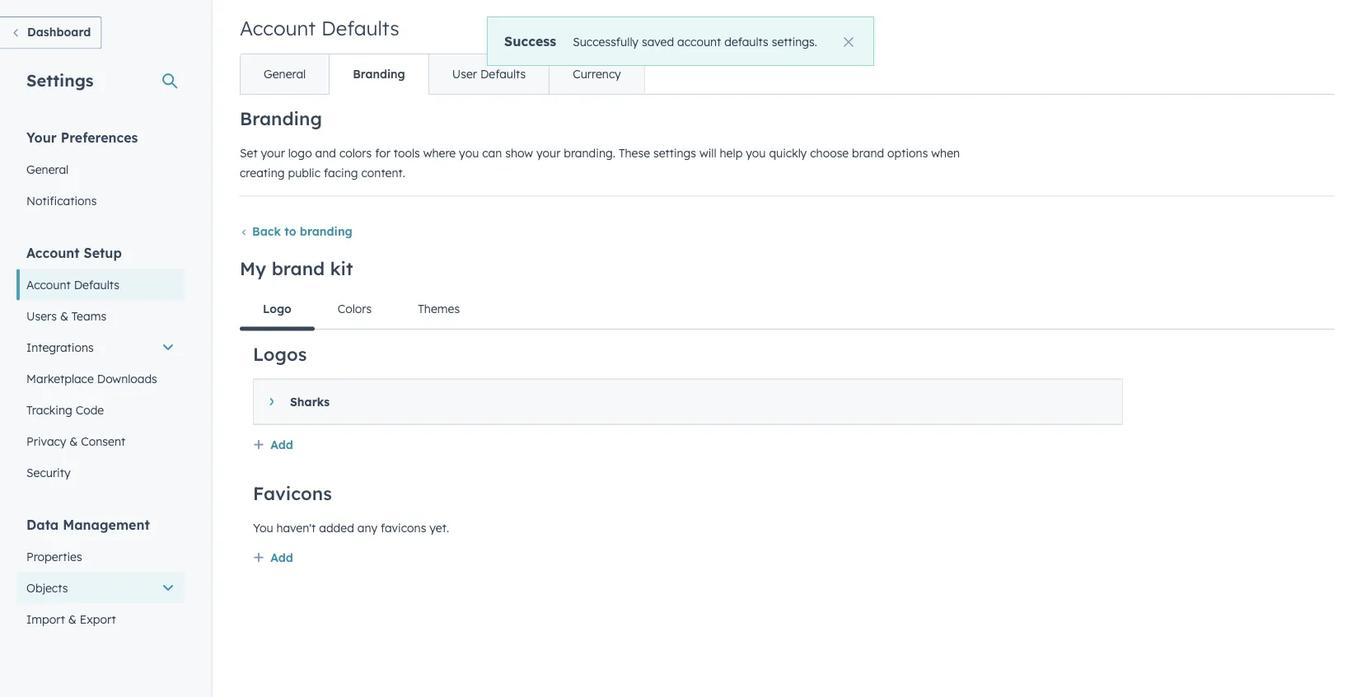 Task type: describe. For each thing, give the bounding box(es) containing it.
kit
[[330, 257, 353, 279]]

add for logos
[[271, 437, 293, 452]]

properties link
[[16, 541, 185, 572]]

2 vertical spatial account
[[26, 277, 71, 292]]

security link
[[16, 457, 185, 488]]

logos
[[253, 343, 307, 366]]

1 you from the left
[[459, 145, 479, 160]]

back to branding
[[252, 224, 353, 238]]

my brand kit
[[240, 257, 353, 279]]

users & teams link
[[16, 300, 185, 332]]

users & teams
[[26, 309, 106, 323]]

saved
[[642, 34, 674, 49]]

options
[[888, 145, 928, 160]]

downloads
[[97, 371, 157, 386]]

caret image
[[270, 397, 274, 407]]

1 horizontal spatial branding
[[353, 67, 405, 81]]

where
[[423, 145, 456, 160]]

colors
[[338, 302, 372, 316]]

branding.
[[564, 145, 616, 160]]

dashboard
[[27, 25, 91, 39]]

1 your from the left
[[261, 145, 285, 160]]

objects button
[[16, 572, 185, 604]]

close image
[[844, 37, 854, 47]]

2 you from the left
[[746, 145, 766, 160]]

import & export
[[26, 612, 116, 626]]

facing
[[324, 165, 358, 180]]

back
[[252, 224, 281, 238]]

successfully
[[573, 34, 639, 49]]

colors
[[340, 145, 372, 160]]

sharks
[[290, 394, 330, 409]]

security
[[26, 465, 71, 480]]

user
[[452, 67, 477, 81]]

and
[[315, 145, 336, 160]]

successfully saved account defaults settings.
[[573, 34, 818, 49]]

favicons
[[253, 482, 332, 505]]

account for users & teams
[[26, 244, 80, 261]]

branding link
[[329, 54, 428, 94]]

account defaults link
[[16, 269, 185, 300]]

your preferences
[[26, 129, 138, 145]]

privacy & consent
[[26, 434, 125, 448]]

notifications
[[26, 193, 97, 208]]

themes
[[418, 302, 460, 316]]

help
[[720, 145, 743, 160]]

general link for preferences
[[16, 154, 185, 185]]

your preferences element
[[16, 128, 185, 216]]

add button for logos
[[253, 435, 293, 456]]

my
[[240, 257, 266, 279]]

users
[[26, 309, 57, 323]]

settings
[[26, 70, 94, 90]]

code
[[76, 403, 104, 417]]

branding
[[300, 224, 353, 238]]

will
[[700, 145, 717, 160]]

logo link
[[240, 289, 315, 331]]

can
[[482, 145, 502, 160]]

success alert
[[487, 16, 874, 66]]

logo
[[288, 145, 312, 160]]

0 horizontal spatial branding
[[240, 107, 322, 130]]

consent
[[81, 434, 125, 448]]

back to branding button
[[240, 224, 353, 238]]

set
[[240, 145, 258, 160]]

import
[[26, 612, 65, 626]]

setup
[[84, 244, 122, 261]]

1 horizontal spatial account defaults
[[240, 16, 399, 40]]

tab list containing logo
[[240, 289, 1335, 331]]

marketplace downloads
[[26, 371, 157, 386]]

import & export link
[[16, 604, 185, 635]]

defaults for user defaults "link"
[[480, 67, 526, 81]]

tools
[[394, 145, 420, 160]]

settings
[[654, 145, 697, 160]]

account defaults inside account setup element
[[26, 277, 119, 292]]

0 horizontal spatial brand
[[272, 257, 325, 279]]

you haven't added any favicons yet.
[[253, 521, 449, 535]]

when
[[932, 145, 960, 160]]

show
[[505, 145, 533, 160]]

marketplace downloads link
[[16, 363, 185, 394]]

general for your
[[26, 162, 69, 176]]

data management element
[[16, 516, 185, 666]]

currency
[[573, 67, 621, 81]]

themes link
[[395, 289, 483, 329]]

add button for favicons
[[253, 548, 293, 569]]



Task type: locate. For each thing, give the bounding box(es) containing it.
success
[[505, 33, 557, 49]]

0 vertical spatial defaults
[[321, 16, 399, 40]]

2 add button from the top
[[253, 548, 293, 569]]

general link for defaults
[[241, 54, 329, 94]]

1 vertical spatial &
[[69, 434, 78, 448]]

& for export
[[68, 612, 77, 626]]

logo
[[263, 302, 292, 316]]

defaults inside account setup element
[[74, 277, 119, 292]]

defaults up the users & teams link
[[74, 277, 119, 292]]

defaults
[[321, 16, 399, 40], [480, 67, 526, 81], [74, 277, 119, 292]]

navigation containing general
[[240, 54, 645, 95]]

defaults up branding link
[[321, 16, 399, 40]]

brand right choose
[[852, 145, 885, 160]]

0 vertical spatial general link
[[241, 54, 329, 94]]

0 horizontal spatial general link
[[16, 154, 185, 185]]

account setup
[[26, 244, 122, 261]]

add down haven't
[[271, 550, 293, 565]]

these
[[619, 145, 650, 160]]

set your logo and colors for tools where you can show your branding. these settings will help you quickly choose brand options when creating public facing content.
[[240, 145, 960, 180]]

user defaults link
[[428, 54, 549, 94]]

general up logo
[[264, 67, 306, 81]]

1 horizontal spatial you
[[746, 145, 766, 160]]

account
[[678, 34, 721, 49]]

& inside 'link'
[[69, 434, 78, 448]]

1 vertical spatial general link
[[16, 154, 185, 185]]

& right users
[[60, 309, 68, 323]]

branding up logo
[[240, 107, 322, 130]]

2 add from the top
[[271, 550, 293, 565]]

for
[[375, 145, 391, 160]]

1 horizontal spatial general
[[264, 67, 306, 81]]

1 add from the top
[[271, 437, 293, 452]]

general
[[264, 67, 306, 81], [26, 162, 69, 176]]

general inside your preferences element
[[26, 162, 69, 176]]

sharks button
[[254, 380, 1106, 424]]

1 horizontal spatial defaults
[[321, 16, 399, 40]]

data management
[[26, 516, 150, 533]]

account defaults up branding link
[[240, 16, 399, 40]]

you
[[253, 521, 273, 535]]

currency link
[[549, 54, 644, 94]]

public
[[288, 165, 321, 180]]

add button
[[253, 435, 293, 456], [253, 548, 293, 569]]

general down your
[[26, 162, 69, 176]]

favicons
[[381, 521, 426, 535]]

1 vertical spatial defaults
[[480, 67, 526, 81]]

defaults inside "link"
[[480, 67, 526, 81]]

any
[[358, 521, 378, 535]]

navigation
[[240, 54, 645, 95]]

you left can
[[459, 145, 479, 160]]

2 vertical spatial &
[[68, 612, 77, 626]]

1 vertical spatial account
[[26, 244, 80, 261]]

1 vertical spatial add
[[271, 550, 293, 565]]

& left export
[[68, 612, 77, 626]]

data
[[26, 516, 59, 533]]

account defaults
[[240, 16, 399, 40], [26, 277, 119, 292]]

tracking code link
[[16, 394, 185, 426]]

& for teams
[[60, 309, 68, 323]]

branding
[[353, 67, 405, 81], [240, 107, 322, 130]]

0 vertical spatial general
[[264, 67, 306, 81]]

integrations
[[26, 340, 94, 354]]

1 horizontal spatial brand
[[852, 145, 885, 160]]

0 vertical spatial add
[[271, 437, 293, 452]]

& right privacy
[[69, 434, 78, 448]]

0 vertical spatial brand
[[852, 145, 885, 160]]

teams
[[72, 309, 106, 323]]

haven't
[[277, 521, 316, 535]]

0 horizontal spatial you
[[459, 145, 479, 160]]

general for account
[[264, 67, 306, 81]]

0 horizontal spatial defaults
[[74, 277, 119, 292]]

0 horizontal spatial account defaults
[[26, 277, 119, 292]]

content.
[[361, 165, 405, 180]]

1 vertical spatial branding
[[240, 107, 322, 130]]

1 horizontal spatial your
[[537, 145, 561, 160]]

privacy
[[26, 434, 66, 448]]

0 vertical spatial &
[[60, 309, 68, 323]]

1 horizontal spatial general link
[[241, 54, 329, 94]]

settings.
[[772, 34, 818, 49]]

brand
[[852, 145, 885, 160], [272, 257, 325, 279]]

account defaults down the account setup
[[26, 277, 119, 292]]

1 vertical spatial general
[[26, 162, 69, 176]]

colors link
[[315, 289, 395, 329]]

add down caret image
[[271, 437, 293, 452]]

your up creating
[[261, 145, 285, 160]]

account for branding
[[240, 16, 316, 40]]

yet.
[[430, 521, 449, 535]]

marketplace
[[26, 371, 94, 386]]

defaults for the account defaults link at the left
[[74, 277, 119, 292]]

preferences
[[61, 129, 138, 145]]

&
[[60, 309, 68, 323], [69, 434, 78, 448], [68, 612, 77, 626]]

0 vertical spatial add button
[[253, 435, 293, 456]]

added
[[319, 521, 354, 535]]

account setup element
[[16, 244, 185, 488]]

0 vertical spatial account
[[240, 16, 316, 40]]

0 vertical spatial account defaults
[[240, 16, 399, 40]]

add
[[271, 437, 293, 452], [271, 550, 293, 565]]

add button down caret image
[[253, 435, 293, 456]]

you right help
[[746, 145, 766, 160]]

user defaults
[[452, 67, 526, 81]]

creating
[[240, 165, 285, 180]]

1 vertical spatial account defaults
[[26, 277, 119, 292]]

1 add button from the top
[[253, 435, 293, 456]]

choose
[[810, 145, 849, 160]]

dashboard link
[[0, 16, 102, 49]]

quickly
[[769, 145, 807, 160]]

defaults right the user
[[480, 67, 526, 81]]

1 vertical spatial add button
[[253, 548, 293, 569]]

management
[[63, 516, 150, 533]]

1 vertical spatial brand
[[272, 257, 325, 279]]

general link down preferences
[[16, 154, 185, 185]]

integrations button
[[16, 332, 185, 363]]

to
[[285, 224, 296, 238]]

brand down back to branding button on the top left of the page
[[272, 257, 325, 279]]

& for consent
[[69, 434, 78, 448]]

defaults
[[725, 34, 769, 49]]

notifications link
[[16, 185, 185, 216]]

0 horizontal spatial your
[[261, 145, 285, 160]]

0 vertical spatial branding
[[353, 67, 405, 81]]

branding up for
[[353, 67, 405, 81]]

0 horizontal spatial general
[[26, 162, 69, 176]]

tab list
[[240, 289, 1335, 331]]

add for favicons
[[271, 550, 293, 565]]

your
[[26, 129, 57, 145]]

add button down you
[[253, 548, 293, 569]]

2 horizontal spatial defaults
[[480, 67, 526, 81]]

account
[[240, 16, 316, 40], [26, 244, 80, 261], [26, 277, 71, 292]]

brand inside set your logo and colors for tools where you can show your branding. these settings will help you quickly choose brand options when creating public facing content.
[[852, 145, 885, 160]]

general link up logo
[[241, 54, 329, 94]]

properties
[[26, 549, 82, 564]]

tracking
[[26, 403, 72, 417]]

objects
[[26, 581, 68, 595]]

export
[[80, 612, 116, 626]]

& inside data management element
[[68, 612, 77, 626]]

privacy & consent link
[[16, 426, 185, 457]]

your right show
[[537, 145, 561, 160]]

2 your from the left
[[537, 145, 561, 160]]

2 vertical spatial defaults
[[74, 277, 119, 292]]



Task type: vqa. For each thing, say whether or not it's contained in the screenshot.
when
yes



